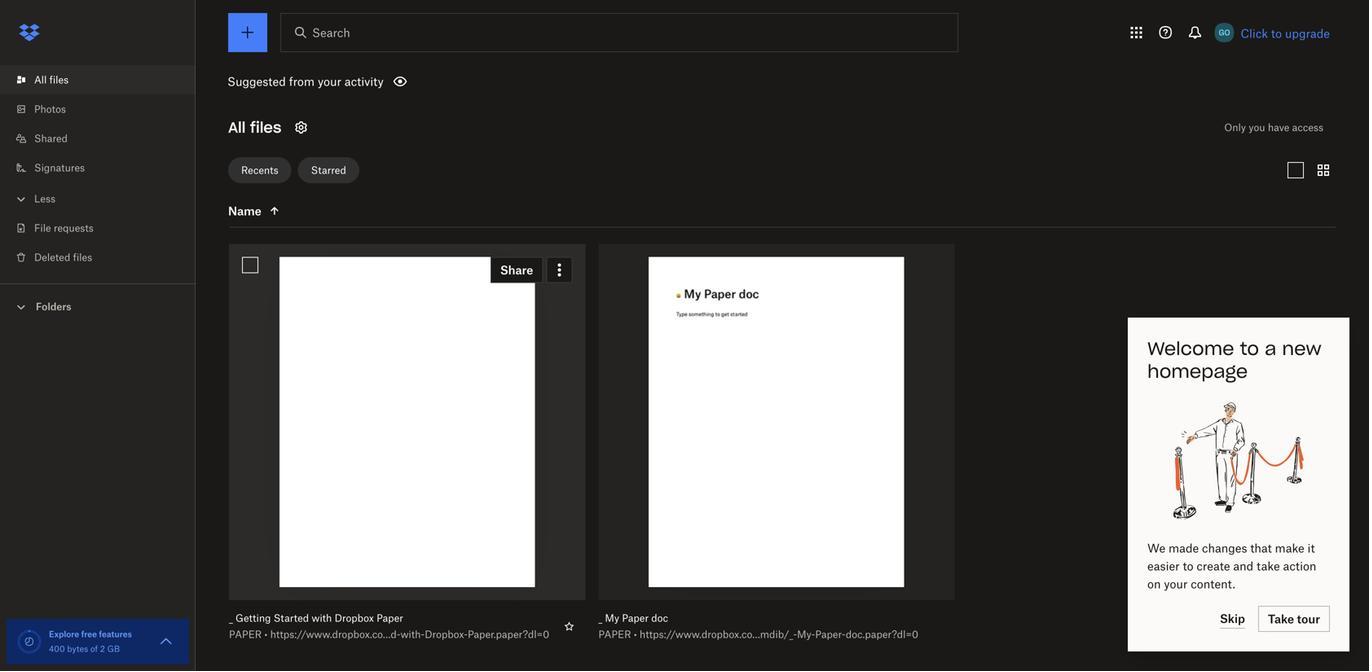 Task type: vqa. For each thing, say whether or not it's contained in the screenshot.
doc to the top
yes



Task type: locate. For each thing, give the bounding box(es) containing it.
skip button
[[1220, 610, 1246, 629]]

0 horizontal spatial to
[[1183, 560, 1194, 574]]

0 vertical spatial all files
[[34, 74, 69, 86]]

doc inside _ my paper doc paper • https://www.dropbox.co…mdib/_-my-paper-doc.paper?dl=0
[[652, 613, 668, 625]]

to down made
[[1183, 560, 1194, 574]]

0 vertical spatial all
[[34, 74, 47, 86]]

paper inside _ my paper doc paper • https://www.dropbox.co…mdib/_-my-paper-doc.paper?dl=0
[[599, 629, 631, 641]]

0 horizontal spatial getting
[[236, 613, 271, 625]]

recents button
[[228, 157, 292, 184]]

• for _ my paper doc paper • dropbox
[[266, 81, 269, 93]]

0 vertical spatial doc
[[284, 64, 301, 77]]

_ getting started with dropbox paper button
[[229, 612, 550, 625]]

0 horizontal spatial your
[[318, 75, 342, 88]]

we
[[1148, 542, 1166, 556]]

1 vertical spatial my
[[605, 613, 620, 625]]

doc
[[284, 64, 301, 77], [652, 613, 668, 625]]

paper • dropbox button up folder settings icon
[[231, 80, 342, 93]]

1 horizontal spatial files
[[73, 252, 92, 264]]

starred button
[[298, 157, 359, 184]]

• inside _ my paper doc paper • dropbox
[[266, 81, 269, 93]]

dropbox
[[272, 81, 311, 93], [430, 81, 469, 93], [335, 613, 374, 625]]

paper • dropbox button down _ getting …opbox paper button
[[389, 80, 500, 93]]

upgrade
[[1286, 26, 1331, 40]]

homepage
[[1148, 360, 1248, 383]]

2 paper • dropbox button from the left
[[389, 80, 500, 93]]

my inside _ my paper doc paper • dropbox
[[237, 64, 252, 77]]

doc for dropbox
[[284, 64, 301, 77]]

1 vertical spatial your
[[1164, 578, 1188, 591]]

files left folder settings icon
[[250, 118, 282, 137]]

all files list item
[[0, 65, 196, 95]]

list containing all files
[[0, 55, 196, 284]]

2 horizontal spatial files
[[250, 118, 282, 137]]

_ for _ my paper doc paper • https://www.dropbox.co…mdib/_-my-paper-doc.paper?dl=0
[[599, 613, 603, 625]]

0 horizontal spatial all
[[34, 74, 47, 86]]

started
[[274, 613, 309, 625]]

dropbox for paper
[[272, 81, 311, 93]]

only
[[1225, 122, 1247, 134]]

1 vertical spatial getting
[[236, 613, 271, 625]]

photos link
[[13, 95, 196, 124]]

from
[[289, 75, 315, 88]]

skip
[[1220, 612, 1246, 626]]

getting left …opbox
[[395, 64, 431, 77]]

1 vertical spatial _ my paper doc button
[[599, 612, 919, 625]]

suggested from your activity
[[227, 75, 384, 88]]

file, _ my paper doc.paper row
[[592, 244, 955, 653]]

deleted
[[34, 252, 70, 264]]

1 horizontal spatial doc
[[652, 613, 668, 625]]

all files up recents
[[228, 118, 282, 137]]

• for _ getting …opbox paper paper • dropbox
[[424, 81, 427, 93]]

1 horizontal spatial _ my paper doc button
[[599, 612, 919, 625]]

my-
[[797, 629, 816, 641]]

to
[[1272, 26, 1282, 40], [1241, 338, 1260, 360], [1183, 560, 1194, 574]]

my for _ my paper doc paper • dropbox
[[237, 64, 252, 77]]

• inside _ my paper doc paper • https://www.dropbox.co…mdib/_-my-paper-doc.paper?dl=0
[[634, 629, 637, 641]]

1 horizontal spatial getting
[[395, 64, 431, 77]]

1 vertical spatial doc
[[652, 613, 668, 625]]

paper-
[[816, 629, 846, 641]]

all up recents
[[228, 118, 246, 137]]

go button
[[1212, 20, 1238, 46]]

_ my paper doc button up folder settings icon
[[231, 64, 342, 77]]

take
[[1257, 560, 1281, 574]]

dropbox inside _ getting …opbox paper paper • dropbox
[[430, 81, 469, 93]]

0 horizontal spatial _ my paper doc button
[[231, 64, 342, 77]]

to inside welcome to a new homepage
[[1241, 338, 1260, 360]]

doc for https://www.dropbox.co…mdib/_-
[[652, 613, 668, 625]]

0 horizontal spatial paper • dropbox button
[[231, 80, 342, 93]]

1 horizontal spatial your
[[1164, 578, 1188, 591]]

1 horizontal spatial dropbox
[[335, 613, 374, 625]]

all files inside list item
[[34, 74, 69, 86]]

getting inside _ getting started with dropbox paper paper • https://www.dropbox.co…d-with-dropbox-paper.paper?dl=0
[[236, 613, 271, 625]]

go
[[1219, 27, 1231, 38]]

dropbox up folder settings icon
[[272, 81, 311, 93]]

all files up photos
[[34, 74, 69, 86]]

getting inside _ getting …opbox paper paper • dropbox
[[395, 64, 431, 77]]

2 horizontal spatial to
[[1272, 26, 1282, 40]]

changes
[[1203, 542, 1248, 556]]

0 vertical spatial getting
[[395, 64, 431, 77]]

1 vertical spatial to
[[1241, 338, 1260, 360]]

doc up folder settings icon
[[284, 64, 301, 77]]

your right on
[[1164, 578, 1188, 591]]

0 horizontal spatial files
[[49, 74, 69, 86]]

doc up https://www.dropbox.co…mdib/_-
[[652, 613, 668, 625]]

_ inside _ my paper doc paper • https://www.dropbox.co…mdib/_-my-paper-doc.paper?dl=0
[[599, 613, 603, 625]]

all files
[[34, 74, 69, 86], [228, 118, 282, 137]]

to right click in the right top of the page
[[1272, 26, 1282, 40]]

paper • dropbox button
[[231, 80, 342, 93], [389, 80, 500, 93]]

click
[[1241, 26, 1269, 40]]

less
[[34, 193, 55, 205]]

make
[[1276, 542, 1305, 556]]

a
[[1265, 338, 1277, 360]]

recents
[[241, 164, 279, 177]]

my inside _ my paper doc paper • https://www.dropbox.co…mdib/_-my-paper-doc.paper?dl=0
[[605, 613, 620, 625]]

my
[[237, 64, 252, 77], [605, 613, 620, 625]]

signatures link
[[13, 153, 196, 183]]

your
[[318, 75, 342, 88], [1164, 578, 1188, 591]]

share
[[500, 263, 533, 277]]

2 vertical spatial files
[[73, 252, 92, 264]]

name
[[228, 204, 262, 218]]

2 vertical spatial to
[[1183, 560, 1194, 574]]

share button
[[491, 257, 543, 283]]

deleted files
[[34, 252, 92, 264]]

1 horizontal spatial all files
[[228, 118, 282, 137]]

paper inside _ my paper doc paper • dropbox
[[231, 81, 263, 93]]

doc inside _ my paper doc paper • dropbox
[[284, 64, 301, 77]]

1 horizontal spatial all
[[228, 118, 246, 137]]

free
[[81, 630, 97, 640]]

take
[[1268, 613, 1295, 627]]

_ my paper doc button up https://www.dropbox.co…mdib/_-
[[599, 612, 919, 625]]

dropbox inside _ getting started with dropbox paper paper • https://www.dropbox.co…d-with-dropbox-paper.paper?dl=0
[[335, 613, 374, 625]]

0 vertical spatial _ my paper doc button
[[231, 64, 342, 77]]

_ my paper doc button for dropbox
[[231, 64, 342, 77]]

paper
[[254, 64, 281, 77], [472, 64, 498, 77], [377, 613, 403, 625], [622, 613, 649, 625]]

click to upgrade
[[1241, 26, 1331, 40]]

dropbox down …opbox
[[430, 81, 469, 93]]

file, _ getting started with dropbox paper.paper row
[[223, 244, 586, 653]]

0 horizontal spatial my
[[237, 64, 252, 77]]

_ getting …opbox paper paper • dropbox
[[389, 64, 498, 93]]

getting
[[395, 64, 431, 77], [236, 613, 271, 625]]

_ my paper doc paper • https://www.dropbox.co…mdib/_-my-paper-doc.paper?dl=0
[[599, 613, 919, 641]]

dropbox-
[[425, 629, 468, 641]]

1 horizontal spatial paper • dropbox button
[[389, 80, 500, 93]]

dropbox inside _ my paper doc paper • dropbox
[[272, 81, 311, 93]]

_ my paper doc button
[[231, 64, 342, 77], [599, 612, 919, 625]]

0 vertical spatial files
[[49, 74, 69, 86]]

files inside all files link
[[49, 74, 69, 86]]

1 paper • dropbox button from the left
[[231, 80, 342, 93]]

• for _ my paper doc paper • https://www.dropbox.co…mdib/_-my-paper-doc.paper?dl=0
[[634, 629, 637, 641]]

0 vertical spatial to
[[1272, 26, 1282, 40]]

your right from
[[318, 75, 342, 88]]

dropbox up https://www.dropbox.co…d-
[[335, 613, 374, 625]]

files for all files link on the top left of the page
[[49, 74, 69, 86]]

_ inside _ my paper doc paper • dropbox
[[231, 64, 235, 77]]

requests
[[54, 222, 94, 234]]

to left a
[[1241, 338, 1260, 360]]

files up photos
[[49, 74, 69, 86]]

0 horizontal spatial doc
[[284, 64, 301, 77]]

bytes
[[67, 644, 88, 655]]

0 horizontal spatial all files
[[34, 74, 69, 86]]

content.
[[1191, 578, 1236, 591]]

_ for _ my paper doc paper • dropbox
[[231, 64, 235, 77]]

files right deleted
[[73, 252, 92, 264]]

welcome
[[1148, 338, 1235, 360]]

paper • dropbox button for paper
[[231, 80, 342, 93]]

activity
[[345, 75, 384, 88]]

0 vertical spatial my
[[237, 64, 252, 77]]

_ inside _ getting …opbox paper paper • dropbox
[[389, 64, 392, 77]]

it
[[1308, 542, 1315, 556]]

•
[[266, 81, 269, 93], [424, 81, 427, 93], [264, 629, 268, 641], [634, 629, 637, 641]]

https://www.dropbox.co…mdib/_-
[[640, 629, 797, 641]]

files inside deleted files link
[[73, 252, 92, 264]]

with
[[312, 613, 332, 625]]

your inside we made changes that make it easier to create and take action on your content.
[[1164, 578, 1188, 591]]

paper
[[231, 81, 263, 93], [389, 81, 421, 93], [229, 629, 262, 641], [599, 629, 631, 641]]

_
[[231, 64, 235, 77], [389, 64, 392, 77], [229, 613, 233, 625], [599, 613, 603, 625]]

signatures
[[34, 162, 85, 174]]

…opbox
[[433, 64, 469, 77]]

my for _ my paper doc paper • https://www.dropbox.co…mdib/_-my-paper-doc.paper?dl=0
[[605, 613, 620, 625]]

paper for _ my paper doc paper • https://www.dropbox.co…mdib/_-my-paper-doc.paper?dl=0
[[599, 629, 631, 641]]

files for deleted files link on the top left
[[73, 252, 92, 264]]

all up photos
[[34, 74, 47, 86]]

• inside _ getting …opbox paper paper • dropbox
[[424, 81, 427, 93]]

0 horizontal spatial dropbox
[[272, 81, 311, 93]]

paper inside _ getting started with dropbox paper paper • https://www.dropbox.co…d-with-dropbox-paper.paper?dl=0
[[229, 629, 262, 641]]

list
[[0, 55, 196, 284]]

files
[[49, 74, 69, 86], [250, 118, 282, 137], [73, 252, 92, 264]]

_ inside _ getting started with dropbox paper paper • https://www.dropbox.co…d-with-dropbox-paper.paper?dl=0
[[229, 613, 233, 625]]

paper inside _ getting …opbox paper paper • dropbox
[[472, 64, 498, 77]]

paper inside _ getting …opbox paper paper • dropbox
[[389, 81, 421, 93]]

getting left started at left
[[236, 613, 271, 625]]

1 horizontal spatial my
[[605, 613, 620, 625]]

_ my paper doc button inside row
[[599, 612, 919, 625]]

folder settings image
[[291, 118, 311, 137]]

all
[[34, 74, 47, 86], [228, 118, 246, 137]]

2 horizontal spatial dropbox
[[430, 81, 469, 93]]

less image
[[13, 191, 29, 207]]

paper for _ getting …opbox paper paper • dropbox
[[389, 81, 421, 93]]

folders button
[[0, 294, 196, 318]]

we made changes that make it easier to create and take action on your content.
[[1148, 542, 1317, 591]]

1 horizontal spatial to
[[1241, 338, 1260, 360]]



Task type: describe. For each thing, give the bounding box(es) containing it.
getting for paper
[[236, 613, 271, 625]]

paper inside _ getting started with dropbox paper paper • https://www.dropbox.co…d-with-dropbox-paper.paper?dl=0
[[377, 613, 403, 625]]

to for click
[[1272, 26, 1282, 40]]

https://www.dropbox.co…d-
[[270, 629, 401, 641]]

starred
[[311, 164, 346, 177]]

gb
[[107, 644, 120, 655]]

dropbox for …opbox
[[430, 81, 469, 93]]

all files link
[[13, 65, 196, 95]]

folders
[[36, 301, 71, 313]]

all inside list item
[[34, 74, 47, 86]]

paper.paper?dl=0
[[468, 629, 550, 641]]

on
[[1148, 578, 1161, 591]]

quota usage element
[[16, 629, 42, 655]]

explore free features 400 bytes of 2 gb
[[49, 630, 132, 655]]

_ getting started with dropbox paper paper • https://www.dropbox.co…d-with-dropbox-paper.paper?dl=0
[[229, 613, 550, 641]]

0 vertical spatial your
[[318, 75, 342, 88]]

1 vertical spatial all
[[228, 118, 246, 137]]

paper inside _ my paper doc paper • dropbox
[[254, 64, 281, 77]]

of
[[90, 644, 98, 655]]

paper for _ my paper doc paper • dropbox
[[231, 81, 263, 93]]

1 vertical spatial files
[[250, 118, 282, 137]]

_ my paper doc button for https://www.dropbox.co…mdib/_-
[[599, 612, 919, 625]]

to for welcome
[[1241, 338, 1260, 360]]

have
[[1268, 122, 1290, 134]]

dialog image. image
[[1174, 396, 1304, 527]]

to inside we made changes that make it easier to create and take action on your content.
[[1183, 560, 1194, 574]]

shared
[[34, 132, 68, 145]]

welcome to a new homepage
[[1148, 338, 1322, 383]]

• inside _ getting started with dropbox paper paper • https://www.dropbox.co…d-with-dropbox-paper.paper?dl=0
[[264, 629, 268, 641]]

deleted files link
[[13, 243, 196, 272]]

paper • dropbox button for …opbox
[[389, 80, 500, 93]]

1 vertical spatial all files
[[228, 118, 282, 137]]

features
[[99, 630, 132, 640]]

dropbox image
[[13, 16, 46, 49]]

take tour button
[[1259, 607, 1331, 633]]

getting for dropbox
[[395, 64, 431, 77]]

made
[[1169, 542, 1199, 556]]

and
[[1234, 560, 1254, 574]]

easier
[[1148, 560, 1180, 574]]

new
[[1283, 338, 1322, 360]]

file requests link
[[13, 214, 196, 243]]

file requests
[[34, 222, 94, 234]]

click to upgrade link
[[1241, 26, 1331, 40]]

create
[[1197, 560, 1231, 574]]

explore
[[49, 630, 79, 640]]

shared link
[[13, 124, 196, 153]]

name button
[[228, 201, 365, 221]]

that
[[1251, 542, 1272, 556]]

access
[[1293, 122, 1324, 134]]

take tour
[[1268, 613, 1321, 627]]

_ my paper doc paper • dropbox
[[231, 64, 311, 93]]

you
[[1249, 122, 1266, 134]]

paper inside _ my paper doc paper • https://www.dropbox.co…mdib/_-my-paper-doc.paper?dl=0
[[622, 613, 649, 625]]

suggested
[[227, 75, 286, 88]]

400
[[49, 644, 65, 655]]

tour
[[1297, 613, 1321, 627]]

_ for _ getting …opbox paper paper • dropbox
[[389, 64, 392, 77]]

with-
[[401, 629, 425, 641]]

2
[[100, 644, 105, 655]]

_ for _ getting started with dropbox paper paper • https://www.dropbox.co…d-with-dropbox-paper.paper?dl=0
[[229, 613, 233, 625]]

doc.paper?dl=0
[[846, 629, 919, 641]]

photos
[[34, 103, 66, 115]]

_ getting …opbox paper button
[[389, 64, 500, 77]]

action
[[1284, 560, 1317, 574]]

only you have access
[[1225, 122, 1324, 134]]

Search in folder "Dropbox" text field
[[312, 24, 925, 42]]

file
[[34, 222, 51, 234]]



